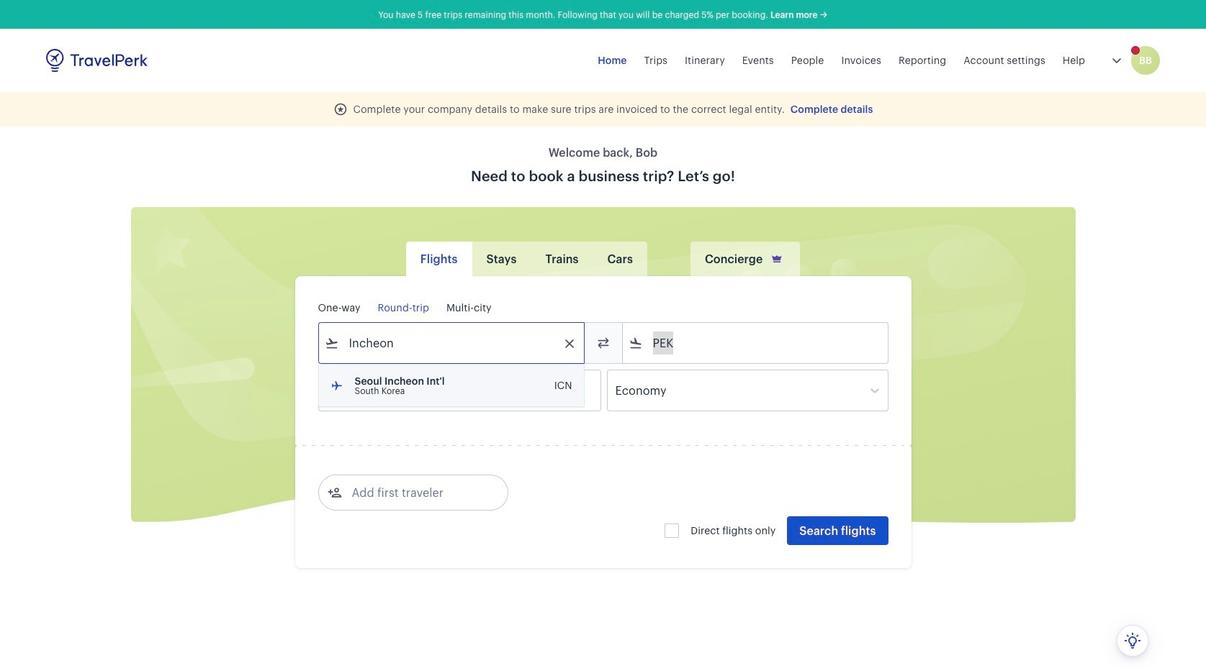 Task type: describe. For each thing, give the bounding box(es) containing it.
Add first traveler search field
[[342, 482, 491, 505]]

From search field
[[339, 332, 565, 355]]



Task type: vqa. For each thing, say whether or not it's contained in the screenshot.
Return Text Field
yes



Task type: locate. For each thing, give the bounding box(es) containing it.
Depart text field
[[339, 371, 414, 411]]

Return text field
[[424, 371, 499, 411]]

To search field
[[643, 332, 869, 355]]



